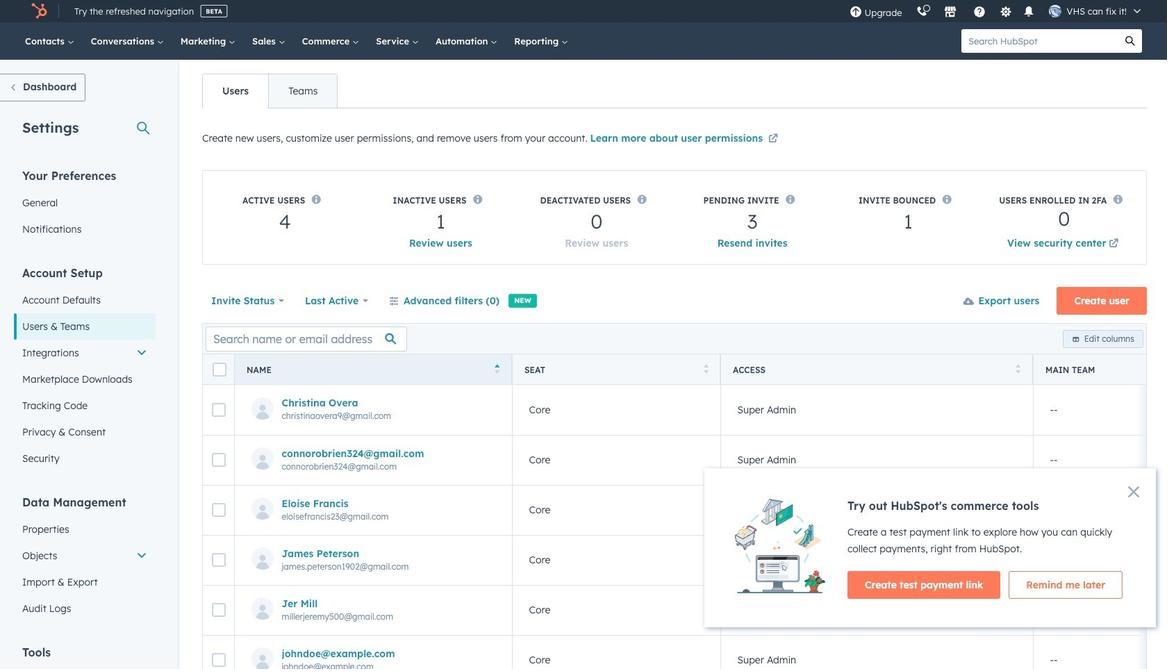 Task type: vqa. For each thing, say whether or not it's contained in the screenshot.
Reporting Link
no



Task type: locate. For each thing, give the bounding box(es) containing it.
your preferences element
[[14, 168, 156, 243]]

0 vertical spatial link opens in a new window image
[[769, 134, 778, 145]]

link opens in a new window image
[[769, 134, 778, 145], [1109, 236, 1119, 253]]

0 horizontal spatial link opens in a new window image
[[769, 131, 778, 148]]

1 press to sort. element from the left
[[704, 364, 709, 376]]

navigation
[[202, 74, 338, 108]]

press to sort. image
[[1016, 364, 1022, 374]]

1 vertical spatial link opens in a new window image
[[1109, 236, 1119, 253]]

ascending sort. press to sort descending. element
[[495, 364, 500, 376]]

press to sort. image
[[704, 364, 709, 374]]

1 main team element from the top
[[1033, 485, 1168, 535]]

0 horizontal spatial press to sort. element
[[704, 364, 709, 376]]

0 horizontal spatial link opens in a new window image
[[769, 134, 778, 145]]

menu
[[843, 0, 1151, 22]]

1 vertical spatial link opens in a new window image
[[1109, 239, 1119, 249]]

press to sort. element
[[704, 364, 709, 376], [1016, 364, 1022, 376]]

Search name or email address search field
[[206, 326, 407, 351]]

1 horizontal spatial link opens in a new window image
[[1109, 239, 1119, 249]]

2 main team element from the top
[[1033, 535, 1168, 585]]

link opens in a new window image
[[769, 131, 778, 148], [1109, 239, 1119, 249]]

1 horizontal spatial press to sort. element
[[1016, 364, 1022, 376]]

close image
[[1129, 486, 1140, 498]]

main team element
[[1033, 485, 1168, 535], [1033, 535, 1168, 585], [1033, 585, 1168, 635]]

Search HubSpot search field
[[962, 29, 1119, 53]]



Task type: describe. For each thing, give the bounding box(es) containing it.
0 vertical spatial link opens in a new window image
[[769, 131, 778, 148]]

ruby anderson image
[[1049, 5, 1062, 17]]

data management element
[[14, 495, 156, 622]]

account setup element
[[14, 265, 156, 472]]

access element
[[721, 585, 1033, 635]]

3 main team element from the top
[[1033, 585, 1168, 635]]

2 press to sort. element from the left
[[1016, 364, 1022, 376]]

marketplaces image
[[944, 6, 957, 19]]

ascending sort. press to sort descending. image
[[495, 364, 500, 374]]

1 horizontal spatial link opens in a new window image
[[1109, 236, 1119, 253]]



